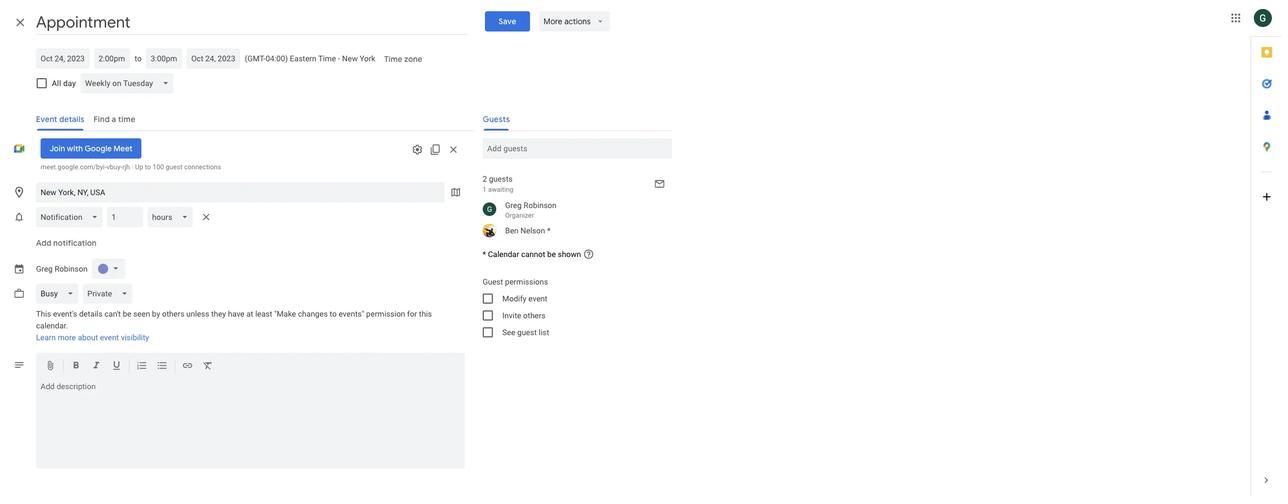 Task type: describe. For each thing, give the bounding box(es) containing it.
can't
[[104, 310, 121, 319]]

meet.google.com/byi-
[[41, 163, 106, 171]]

calendar
[[488, 250, 519, 259]]

add notification button
[[32, 230, 101, 257]]

robinson for greg robinson
[[55, 265, 88, 274]]

0 horizontal spatial to
[[135, 54, 142, 63]]

greg for greg robinson organizer
[[505, 201, 522, 210]]

0 vertical spatial be
[[547, 250, 556, 259]]

1 horizontal spatial others
[[523, 312, 546, 321]]

events"
[[339, 310, 364, 319]]

join
[[50, 144, 65, 154]]

zone
[[405, 54, 423, 64]]

join with google meet
[[50, 144, 133, 154]]

york
[[360, 54, 375, 63]]

up
[[135, 163, 143, 171]]

actions
[[564, 16, 591, 26]]

permission
[[366, 310, 405, 319]]

0 horizontal spatial *
[[483, 250, 486, 259]]

arrow_drop_down
[[595, 16, 605, 26]]

1
[[483, 186, 486, 194]]

add
[[36, 238, 51, 248]]

100
[[153, 163, 164, 171]]

time zone
[[384, 54, 423, 64]]

have
[[228, 310, 244, 319]]

Start date text field
[[41, 52, 85, 65]]

2
[[483, 175, 487, 184]]

at
[[246, 310, 253, 319]]

(gmt-
[[245, 54, 266, 63]]

meet
[[114, 144, 133, 154]]

invite
[[502, 312, 521, 321]]

-
[[338, 54, 340, 63]]

new
[[342, 54, 358, 63]]

ben
[[505, 226, 519, 235]]

guest permissions
[[483, 278, 548, 287]]

ben nelson *
[[505, 226, 550, 235]]

greg for greg robinson
[[36, 265, 53, 274]]

ben nelson tree item
[[474, 222, 672, 240]]

calendar.
[[36, 322, 68, 331]]

to inside this event's details can't be seen by others unless they have at least "make changes to events" permission for this calendar. learn more about event visibility
[[330, 310, 337, 319]]

invite others
[[502, 312, 546, 321]]

(gmt-04:00) eastern time - new york
[[245, 54, 375, 63]]

remove formatting image
[[202, 361, 213, 373]]

insert link image
[[182, 361, 193, 373]]

this
[[419, 310, 432, 319]]

all day
[[52, 79, 76, 88]]

learn more about event visibility link
[[36, 333, 149, 342]]

numbered list image
[[136, 361, 148, 373]]

more
[[58, 333, 76, 342]]

"make
[[274, 310, 296, 319]]

bold image
[[70, 361, 82, 373]]

shown
[[558, 250, 581, 259]]

Location text field
[[41, 183, 440, 203]]

see guest list
[[502, 328, 549, 337]]

greg robinson organizer
[[505, 201, 557, 220]]

0 horizontal spatial guest
[[166, 163, 182, 171]]

event inside this event's details can't be seen by others unless they have at least "make changes to events" permission for this calendar. learn more about event visibility
[[100, 333, 119, 342]]

more
[[543, 16, 562, 26]]

1 time from the left
[[318, 54, 336, 63]]

Description text field
[[36, 382, 465, 467]]

by
[[152, 310, 160, 319]]

nelson
[[520, 226, 545, 235]]

1 horizontal spatial guest
[[517, 328, 537, 337]]

End date text field
[[191, 52, 236, 65]]

with
[[67, 144, 83, 154]]

1 hour before element
[[36, 205, 215, 230]]

meet.google.com/byi-vbuy-rjh · up to 100 guest connections
[[41, 163, 221, 171]]



Task type: locate. For each thing, give the bounding box(es) containing it.
guests invited to this event. tree
[[474, 198, 672, 240]]

notification
[[53, 238, 97, 248]]

bulleted list image
[[157, 361, 168, 373]]

0 horizontal spatial time
[[318, 54, 336, 63]]

event down permissions
[[528, 295, 547, 304]]

1 vertical spatial to
[[145, 163, 151, 171]]

to right the up
[[145, 163, 151, 171]]

be left shown
[[547, 250, 556, 259]]

others
[[162, 310, 184, 319], [523, 312, 546, 321]]

this
[[36, 310, 51, 319]]

save button
[[485, 11, 530, 32]]

modify
[[502, 295, 526, 304]]

time inside button
[[384, 54, 403, 64]]

time left zone
[[384, 54, 403, 64]]

2 horizontal spatial to
[[330, 310, 337, 319]]

others up 'see guest list'
[[523, 312, 546, 321]]

robinson inside greg robinson organizer
[[524, 201, 557, 210]]

Guests text field
[[487, 139, 667, 159]]

0 horizontal spatial robinson
[[55, 265, 88, 274]]

Title text field
[[36, 10, 467, 35]]

organizer
[[505, 212, 534, 220]]

guests
[[489, 175, 513, 184]]

changes
[[298, 310, 328, 319]]

1 horizontal spatial robinson
[[524, 201, 557, 210]]

for
[[407, 310, 417, 319]]

1 vertical spatial *
[[483, 250, 486, 259]]

least
[[255, 310, 272, 319]]

* right nelson
[[547, 226, 550, 235]]

awaiting
[[488, 186, 513, 194]]

2 time from the left
[[384, 54, 403, 64]]

·
[[132, 163, 133, 171]]

save
[[499, 16, 516, 26]]

1 horizontal spatial be
[[547, 250, 556, 259]]

guest left list
[[517, 328, 537, 337]]

Start time text field
[[99, 52, 126, 65]]

1 horizontal spatial to
[[145, 163, 151, 171]]

0 vertical spatial *
[[547, 226, 550, 235]]

0 horizontal spatial others
[[162, 310, 184, 319]]

guest right '100'
[[166, 163, 182, 171]]

rjh
[[122, 163, 130, 171]]

seen
[[133, 310, 150, 319]]

all
[[52, 79, 61, 88]]

italic image
[[91, 361, 102, 373]]

1 vertical spatial robinson
[[55, 265, 88, 274]]

list
[[539, 328, 549, 337]]

* inside ben nelson tree item
[[547, 226, 550, 235]]

robinson down "notification"
[[55, 265, 88, 274]]

be inside this event's details can't be seen by others unless they have at least "make changes to events" permission for this calendar. learn more about event visibility
[[123, 310, 131, 319]]

time zone button
[[380, 49, 427, 69]]

2 guests 1 awaiting
[[483, 175, 513, 194]]

they
[[211, 310, 226, 319]]

0 vertical spatial guest
[[166, 163, 182, 171]]

modify event
[[502, 295, 547, 304]]

to right the start time text box
[[135, 54, 142, 63]]

0 horizontal spatial greg
[[36, 265, 53, 274]]

guest
[[483, 278, 503, 287]]

0 vertical spatial event
[[528, 295, 547, 304]]

group
[[474, 274, 672, 341]]

0 vertical spatial greg
[[505, 201, 522, 210]]

guest
[[166, 163, 182, 171], [517, 328, 537, 337]]

1 horizontal spatial time
[[384, 54, 403, 64]]

this event's details can't be seen by others unless they have at least "make changes to events" permission for this calendar. learn more about event visibility
[[36, 310, 432, 342]]

None field
[[80, 73, 178, 94], [36, 207, 107, 228], [148, 207, 197, 228], [36, 284, 83, 304], [83, 284, 137, 304], [80, 73, 178, 94], [36, 207, 107, 228], [148, 207, 197, 228], [36, 284, 83, 304], [83, 284, 137, 304]]

robinson up organizer in the left top of the page
[[524, 201, 557, 210]]

details
[[79, 310, 103, 319]]

*
[[547, 226, 550, 235], [483, 250, 486, 259]]

robinson
[[524, 201, 557, 210], [55, 265, 88, 274]]

others right by
[[162, 310, 184, 319]]

* left the calendar
[[483, 250, 486, 259]]

tab list
[[1251, 37, 1282, 465]]

be
[[547, 250, 556, 259], [123, 310, 131, 319]]

to left events"
[[330, 310, 337, 319]]

1 horizontal spatial event
[[528, 295, 547, 304]]

google
[[85, 144, 112, 154]]

greg
[[505, 201, 522, 210], [36, 265, 53, 274]]

End time text field
[[151, 52, 178, 65]]

learn
[[36, 333, 56, 342]]

see
[[502, 328, 515, 337]]

0 horizontal spatial event
[[100, 333, 119, 342]]

1 vertical spatial be
[[123, 310, 131, 319]]

event's
[[53, 310, 77, 319]]

to
[[135, 54, 142, 63], [145, 163, 151, 171], [330, 310, 337, 319]]

greg up organizer in the left top of the page
[[505, 201, 522, 210]]

greg down add
[[36, 265, 53, 274]]

vbuy-
[[106, 163, 122, 171]]

1 horizontal spatial greg
[[505, 201, 522, 210]]

add notification
[[36, 238, 97, 248]]

day
[[63, 79, 76, 88]]

greg robinson, organizer tree item
[[474, 198, 672, 222]]

1 vertical spatial event
[[100, 333, 119, 342]]

1 vertical spatial guest
[[517, 328, 537, 337]]

join with google meet link
[[41, 139, 142, 159]]

1 horizontal spatial *
[[547, 226, 550, 235]]

1 vertical spatial greg
[[36, 265, 53, 274]]

visibility
[[121, 333, 149, 342]]

04:00)
[[266, 54, 288, 63]]

* calendar cannot be shown
[[483, 250, 581, 259]]

greg robinson
[[36, 265, 88, 274]]

time
[[318, 54, 336, 63], [384, 54, 403, 64]]

Hours in advance for notification number field
[[112, 207, 139, 228]]

others inside this event's details can't be seen by others unless they have at least "make changes to events" permission for this calendar. learn more about event visibility
[[162, 310, 184, 319]]

event
[[528, 295, 547, 304], [100, 333, 119, 342]]

cannot
[[521, 250, 545, 259]]

group containing guest permissions
[[474, 274, 672, 341]]

formatting options toolbar
[[36, 353, 465, 380]]

underline image
[[111, 361, 122, 373]]

eastern
[[290, 54, 316, 63]]

about
[[78, 333, 98, 342]]

greg inside greg robinson organizer
[[505, 201, 522, 210]]

more actions arrow_drop_down
[[543, 16, 605, 26]]

be right can't
[[123, 310, 131, 319]]

connections
[[184, 163, 221, 171]]

0 vertical spatial robinson
[[524, 201, 557, 210]]

event inside group
[[528, 295, 547, 304]]

time left -
[[318, 54, 336, 63]]

2 vertical spatial to
[[330, 310, 337, 319]]

permissions
[[505, 278, 548, 287]]

0 horizontal spatial be
[[123, 310, 131, 319]]

unless
[[186, 310, 209, 319]]

event right about
[[100, 333, 119, 342]]

0 vertical spatial to
[[135, 54, 142, 63]]

robinson for greg robinson organizer
[[524, 201, 557, 210]]



Task type: vqa. For each thing, say whether or not it's contained in the screenshot.
the middle Settings
no



